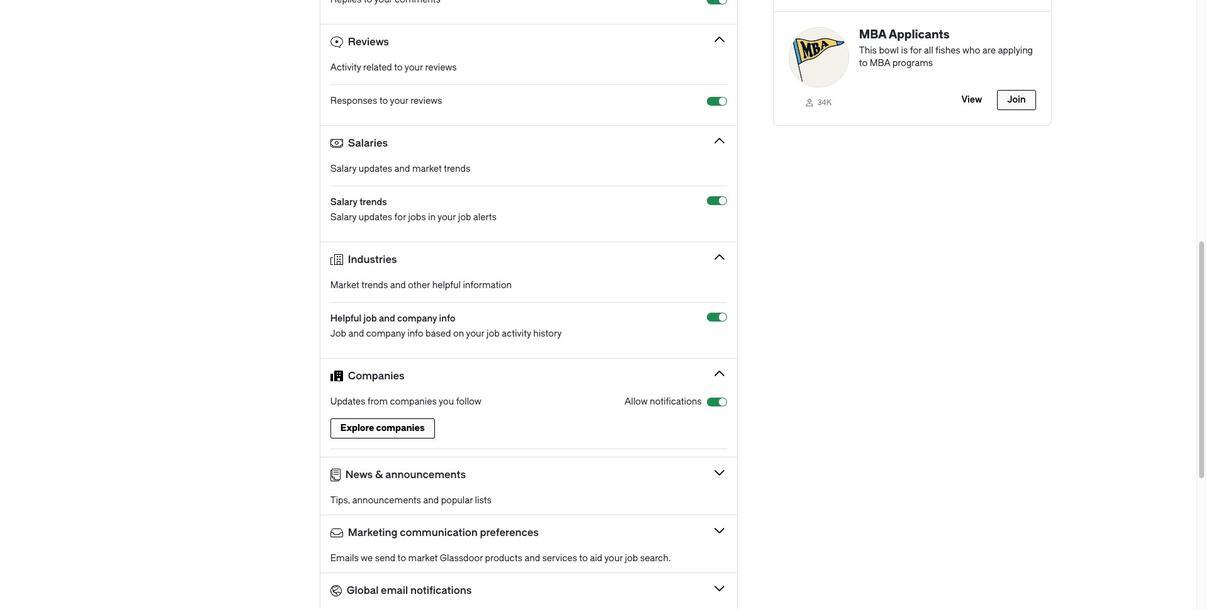 Task type: describe. For each thing, give the bounding box(es) containing it.
updates inside salary trends salary updates for jobs in your job alerts
[[359, 212, 392, 223]]

your inside salary trends salary updates for jobs in your job alerts
[[438, 212, 456, 223]]

job left activity
[[487, 329, 500, 340]]

based
[[426, 329, 451, 340]]

preferences
[[480, 527, 539, 539]]

we
[[361, 554, 373, 564]]

your down activity related to your reviews
[[390, 96, 408, 107]]

jobs
[[408, 212, 426, 223]]

salary updates and market trends
[[330, 164, 471, 175]]

to left aid
[[579, 554, 588, 564]]

image for bowl image
[[789, 27, 849, 88]]

1 vertical spatial reviews
[[411, 96, 442, 107]]

1 vertical spatial mba
[[870, 58, 891, 69]]

helpful
[[432, 280, 461, 291]]

glassdoor
[[440, 554, 483, 564]]

companies
[[348, 370, 405, 382]]

your right related
[[405, 63, 423, 73]]

tips, announcements and popular lists
[[330, 496, 492, 506]]

industries
[[348, 254, 397, 266]]

search.
[[640, 554, 671, 564]]

marketing
[[348, 527, 398, 539]]

updates from companies you follow
[[330, 397, 482, 408]]

companies
[[390, 397, 437, 408]]

information
[[463, 280, 512, 291]]

global
[[347, 585, 379, 597]]

to right send
[[398, 554, 406, 564]]

applicants
[[889, 28, 950, 42]]

activity
[[502, 329, 531, 340]]

helpful
[[330, 314, 362, 325]]

0 vertical spatial company
[[397, 314, 437, 325]]

0 vertical spatial mba
[[859, 28, 887, 42]]

1 vertical spatial company
[[366, 329, 405, 340]]

job right helpful
[[364, 314, 377, 325]]

emails we send to market glassdoor products and services to aid your job search.
[[330, 554, 671, 564]]

and left services
[[525, 554, 540, 564]]

updates
[[330, 397, 365, 408]]

is
[[901, 45, 908, 56]]

news & announcements
[[346, 469, 466, 481]]

salary for salary trends salary updates for jobs in your job alerts
[[330, 197, 358, 208]]

trends for salary trends salary updates for jobs in your job alerts
[[360, 197, 387, 208]]

you
[[439, 397, 454, 408]]

news
[[346, 469, 373, 481]]

mba applicants this bowl is for all fishes who are applying to mba programs
[[859, 28, 1033, 69]]

who
[[963, 45, 981, 56]]

communication
[[400, 527, 478, 539]]

responses to your reviews
[[330, 96, 442, 107]]

34k link
[[789, 94, 849, 110]]

activity related to your reviews
[[330, 63, 457, 73]]

are
[[983, 45, 996, 56]]

0 vertical spatial reviews
[[425, 63, 457, 73]]

popular
[[441, 496, 473, 506]]

to inside mba applicants this bowl is for all fishes who are applying to mba programs
[[859, 58, 868, 69]]

your right aid
[[605, 554, 623, 564]]



Task type: locate. For each thing, give the bounding box(es) containing it.
trends inside salary trends salary updates for jobs in your job alerts
[[360, 197, 387, 208]]

trends for market trends and other helpful information
[[362, 280, 388, 291]]

notifications down glassdoor
[[410, 585, 472, 597]]

mba
[[859, 28, 887, 42], [870, 58, 891, 69]]

notifications right allow
[[650, 397, 702, 408]]

for right the is
[[910, 45, 922, 56]]

company up based at bottom left
[[397, 314, 437, 325]]

fishes
[[936, 45, 961, 56]]

salary for salary updates and market trends
[[330, 164, 357, 175]]

0 vertical spatial announcements
[[385, 469, 466, 481]]

announcements down '&'
[[352, 496, 421, 506]]

2 salary from the top
[[330, 197, 358, 208]]

0 horizontal spatial info
[[408, 329, 424, 340]]

and left popular
[[423, 496, 439, 506]]

34k
[[818, 98, 832, 107]]

1 vertical spatial market
[[408, 554, 438, 564]]

to right related
[[394, 63, 403, 73]]

job left search.
[[625, 554, 638, 564]]

history
[[533, 329, 562, 340]]

1 vertical spatial info
[[408, 329, 424, 340]]

0 vertical spatial market
[[412, 164, 442, 175]]

mba up this
[[859, 28, 887, 42]]

and
[[395, 164, 410, 175], [390, 280, 406, 291], [379, 314, 395, 325], [348, 329, 364, 340], [423, 496, 439, 506], [525, 554, 540, 564]]

market trends and other helpful information
[[330, 280, 512, 291]]

company up companies
[[366, 329, 405, 340]]

programs
[[893, 58, 933, 69]]

trends up salary trends salary updates for jobs in your job alerts
[[444, 164, 471, 175]]

and for updates
[[395, 164, 410, 175]]

1 vertical spatial announcements
[[352, 496, 421, 506]]

trends down salary updates and market trends
[[360, 197, 387, 208]]

allow
[[625, 397, 648, 408]]

0 horizontal spatial for
[[395, 212, 406, 223]]

1 salary from the top
[[330, 164, 357, 175]]

market up salary trends salary updates for jobs in your job alerts
[[412, 164, 442, 175]]

1 vertical spatial salary
[[330, 197, 358, 208]]

emails
[[330, 554, 359, 564]]

for
[[910, 45, 922, 56], [395, 212, 406, 223]]

all
[[924, 45, 934, 56]]

1 horizontal spatial notifications
[[650, 397, 702, 408]]

notifications
[[650, 397, 702, 408], [410, 585, 472, 597]]

job inside salary trends salary updates for jobs in your job alerts
[[458, 212, 471, 223]]

0 vertical spatial trends
[[444, 164, 471, 175]]

1 horizontal spatial info
[[439, 314, 456, 325]]

from
[[368, 397, 388, 408]]

allow notifications
[[625, 397, 702, 408]]

trends
[[444, 164, 471, 175], [360, 197, 387, 208], [362, 280, 388, 291]]

alerts
[[473, 212, 497, 223]]

info left based at bottom left
[[408, 329, 424, 340]]

1 vertical spatial trends
[[360, 197, 387, 208]]

0 vertical spatial for
[[910, 45, 922, 56]]

updates
[[359, 164, 392, 175], [359, 212, 392, 223]]

1 updates from the top
[[359, 164, 392, 175]]

job
[[330, 329, 346, 340]]

salaries
[[348, 137, 388, 149]]

helpful job and company info job and company info based on your job activity history
[[330, 314, 562, 340]]

applying
[[998, 45, 1033, 56]]

your inside helpful job and company info job and company info based on your job activity history
[[466, 329, 485, 340]]

this
[[859, 45, 877, 56]]

on
[[453, 329, 464, 340]]

salary
[[330, 164, 357, 175], [330, 197, 358, 208], [330, 212, 357, 223]]

info
[[439, 314, 456, 325], [408, 329, 424, 340]]

follow
[[456, 397, 482, 408]]

reviews
[[425, 63, 457, 73], [411, 96, 442, 107]]

and for job
[[379, 314, 395, 325]]

market down communication
[[408, 554, 438, 564]]

0 vertical spatial info
[[439, 314, 456, 325]]

market
[[330, 280, 359, 291]]

0 horizontal spatial notifications
[[410, 585, 472, 597]]

and up salary trends salary updates for jobs in your job alerts
[[395, 164, 410, 175]]

company
[[397, 314, 437, 325], [366, 329, 405, 340]]

market
[[412, 164, 442, 175], [408, 554, 438, 564]]

related
[[363, 63, 392, 73]]

lists
[[475, 496, 492, 506]]

2 vertical spatial trends
[[362, 280, 388, 291]]

3 salary from the top
[[330, 212, 357, 223]]

2 updates from the top
[[359, 212, 392, 223]]

salary trends salary updates for jobs in your job alerts
[[330, 197, 497, 223]]

job left alerts
[[458, 212, 471, 223]]

global email notifications
[[347, 585, 472, 597]]

to down this
[[859, 58, 868, 69]]

updates left jobs
[[359, 212, 392, 223]]

responses
[[330, 96, 377, 107]]

to right 'responses'
[[380, 96, 388, 107]]

trends down industries
[[362, 280, 388, 291]]

info up based at bottom left
[[439, 314, 456, 325]]

reviews
[[348, 36, 389, 48]]

0 vertical spatial updates
[[359, 164, 392, 175]]

1 horizontal spatial for
[[910, 45, 922, 56]]

and for trends
[[390, 280, 406, 291]]

announcements up tips, announcements and popular lists
[[385, 469, 466, 481]]

&
[[375, 469, 383, 481]]

and left the other
[[390, 280, 406, 291]]

bowl
[[879, 45, 899, 56]]

and right helpful
[[379, 314, 395, 325]]

updates down salaries
[[359, 164, 392, 175]]

1 vertical spatial updates
[[359, 212, 392, 223]]

2 vertical spatial salary
[[330, 212, 357, 223]]

to
[[859, 58, 868, 69], [394, 63, 403, 73], [380, 96, 388, 107], [398, 554, 406, 564], [579, 554, 588, 564]]

services
[[542, 554, 577, 564]]

for inside mba applicants this bowl is for all fishes who are applying to mba programs
[[910, 45, 922, 56]]

1 vertical spatial for
[[395, 212, 406, 223]]

your right the in
[[438, 212, 456, 223]]

your right on
[[466, 329, 485, 340]]

email
[[381, 585, 408, 597]]

products
[[485, 554, 522, 564]]

and right job
[[348, 329, 364, 340]]

send
[[375, 554, 396, 564]]

for left jobs
[[395, 212, 406, 223]]

your
[[405, 63, 423, 73], [390, 96, 408, 107], [438, 212, 456, 223], [466, 329, 485, 340], [605, 554, 623, 564]]

marketing communication preferences
[[348, 527, 539, 539]]

other
[[408, 280, 430, 291]]

0 vertical spatial salary
[[330, 164, 357, 175]]

for inside salary trends salary updates for jobs in your job alerts
[[395, 212, 406, 223]]

job
[[458, 212, 471, 223], [364, 314, 377, 325], [487, 329, 500, 340], [625, 554, 638, 564]]

activity
[[330, 63, 361, 73]]

0 vertical spatial notifications
[[650, 397, 702, 408]]

and for announcements
[[423, 496, 439, 506]]

tips,
[[330, 496, 350, 506]]

announcements
[[385, 469, 466, 481], [352, 496, 421, 506]]

in
[[428, 212, 436, 223]]

1 vertical spatial notifications
[[410, 585, 472, 597]]

mba down bowl
[[870, 58, 891, 69]]

aid
[[590, 554, 603, 564]]



Task type: vqa. For each thing, say whether or not it's contained in the screenshot.
other
yes



